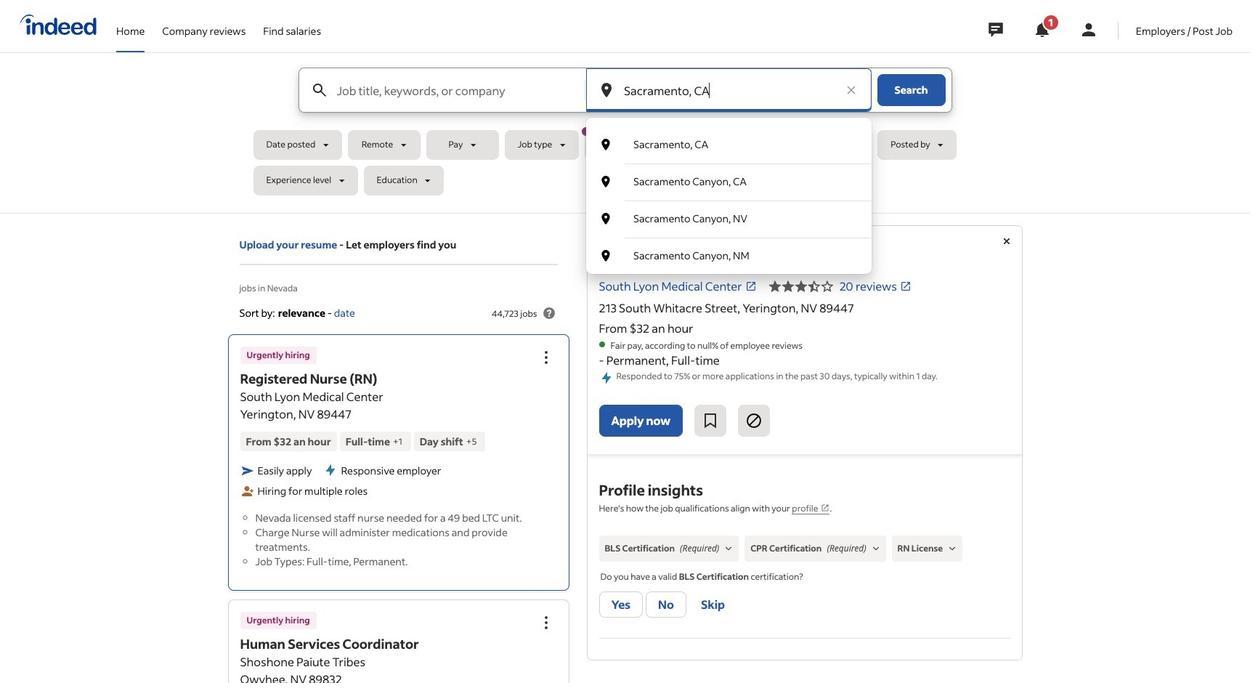Task type: describe. For each thing, give the bounding box(es) containing it.
account image
[[1080, 21, 1098, 39]]

job actions for human services coordinator is collapsed image
[[537, 614, 555, 632]]

job actions for registered nurse (rn) is collapsed image
[[537, 349, 555, 366]]

help icon image
[[540, 304, 558, 322]]

Edit location text field
[[621, 68, 837, 112]]

3.4 out of 5 stars. link to 20 reviews company ratings (opens in a new tab) image
[[900, 280, 912, 292]]

search suggestions list box
[[586, 126, 872, 274]]

close job details image
[[998, 233, 1016, 250]]



Task type: vqa. For each thing, say whether or not it's contained in the screenshot.
3.4 out of 5 stars IMAGE
yes



Task type: locate. For each thing, give the bounding box(es) containing it.
search: Job title, keywords, or company text field
[[334, 68, 584, 112]]

missing qualification image
[[946, 542, 959, 555]]

not interested image
[[746, 412, 763, 430]]

None search field
[[253, 68, 997, 274]]

profile (opens in a new window) image
[[821, 504, 830, 512]]

0 horizontal spatial missing qualification image
[[723, 542, 736, 555]]

3.4 out of 5 stars image
[[769, 278, 834, 295]]

1 horizontal spatial missing qualification image
[[870, 542, 883, 555]]

1 missing qualification image from the left
[[723, 542, 736, 555]]

save this job image
[[702, 412, 719, 430]]

messages unread count 0 image
[[987, 15, 1006, 44]]

clear location input image
[[844, 83, 859, 97]]

south lyon medical center (opens in a new tab) image
[[745, 280, 757, 292]]

missing qualification image
[[723, 542, 736, 555], [870, 542, 883, 555]]

2 missing qualification image from the left
[[870, 542, 883, 555]]



